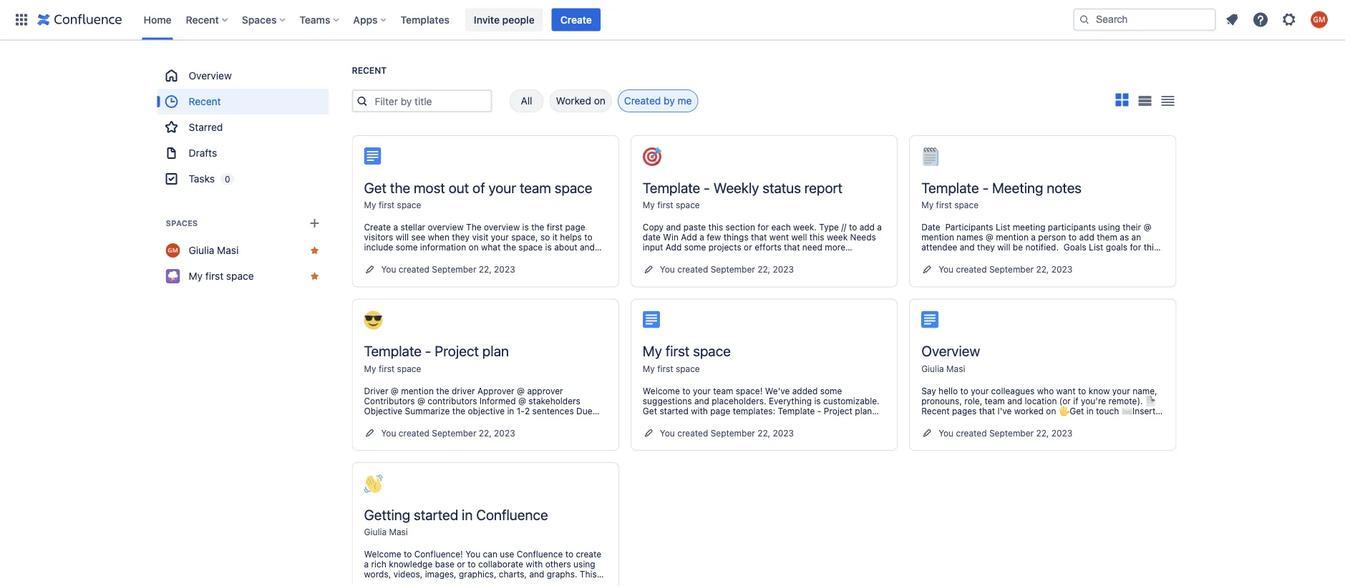 Task type: describe. For each thing, give the bounding box(es) containing it.
your profile and preferences image
[[1312, 11, 1329, 28]]

you for get the most out of your team space
[[381, 265, 396, 275]]

in
[[462, 506, 473, 523]]

starred link
[[157, 115, 329, 140]]

created for masi
[[957, 428, 987, 438]]

created
[[624, 95, 661, 107]]

created by me
[[624, 95, 692, 107]]

created for weekly
[[678, 265, 709, 275]]

plan
[[483, 343, 509, 360]]

september for masi
[[990, 428, 1034, 438]]

appswitcher icon image
[[13, 11, 30, 28]]

masi inside 'getting started in confluence giulia masi'
[[389, 528, 408, 538]]

giulia masi
[[189, 245, 239, 256]]

you created september 22, 2023 for meeting
[[939, 265, 1073, 275]]

- for project
[[425, 343, 432, 360]]

started
[[414, 506, 459, 523]]

- for meeting
[[983, 179, 989, 196]]

getting
[[364, 506, 411, 523]]

you for template - project plan
[[381, 428, 396, 438]]

overview for overview giulia masi
[[922, 343, 981, 360]]

invite people button
[[465, 8, 543, 31]]

you for template - weekly status report
[[660, 265, 675, 275]]

compact list image
[[1160, 92, 1177, 110]]

on
[[594, 95, 606, 107]]

september for weekly
[[711, 265, 756, 275]]

list image
[[1139, 96, 1152, 106]]

overview giulia masi
[[922, 343, 981, 374]]

apps button
[[349, 8, 392, 31]]

create a space image
[[306, 215, 323, 232]]

report
[[805, 179, 843, 196]]

2 vertical spatial recent
[[189, 96, 221, 107]]

templates link
[[397, 8, 454, 31]]

out
[[449, 179, 469, 196]]

unstar this space image for my first space
[[309, 271, 321, 282]]

all button
[[510, 90, 544, 112]]

me
[[678, 95, 692, 107]]

:wave: image
[[364, 475, 383, 494]]

first inside the get the most out of your team space my first space
[[379, 200, 395, 210]]

drafts
[[189, 147, 217, 159]]

22, for status
[[758, 265, 771, 275]]

my inside the template - weekly status report my first space
[[643, 200, 655, 210]]

home link
[[139, 8, 176, 31]]

- for weekly
[[704, 179, 710, 196]]

:notepad_spiral: image
[[922, 148, 941, 166]]

created for most
[[399, 265, 430, 275]]

by
[[664, 95, 675, 107]]

templates
[[401, 14, 450, 25]]

2023 for my
[[773, 428, 794, 438]]

spaces inside popup button
[[242, 14, 277, 25]]

invite people
[[474, 14, 535, 25]]

spaces button
[[238, 8, 291, 31]]

space inside template - project plan my first space
[[397, 364, 421, 374]]

giulia masi link for overview
[[922, 364, 966, 374]]

status
[[763, 179, 801, 196]]

:dart: image
[[643, 148, 662, 166]]

you for template - meeting notes
[[939, 265, 954, 275]]

my first space link for template - weekly status report
[[643, 200, 700, 210]]

teams
[[300, 14, 330, 25]]

most
[[414, 179, 445, 196]]

my inside template - meeting notes my first space
[[922, 200, 934, 210]]

:dart: image
[[643, 148, 662, 166]]

all
[[521, 95, 533, 107]]

created for project
[[399, 428, 430, 438]]

teams button
[[295, 8, 345, 31]]

my inside the get the most out of your team space my first space
[[364, 200, 376, 210]]

my first space link for template - project plan
[[364, 364, 421, 374]]

22, for my
[[758, 428, 771, 438]]

people
[[503, 14, 535, 25]]

1 vertical spatial recent
[[352, 66, 387, 76]]

global element
[[9, 0, 1074, 40]]

Filter by title field
[[371, 91, 491, 111]]

giulia inside the overview giulia masi
[[922, 364, 945, 374]]

space inside template - meeting notes my first space
[[955, 200, 979, 210]]

worked on button
[[550, 90, 612, 112]]

home
[[144, 14, 172, 25]]

you created september 22, 2023 for most
[[381, 265, 515, 275]]

help icon image
[[1253, 11, 1270, 28]]

recent link
[[157, 89, 329, 115]]

template for template - weekly status report
[[643, 179, 701, 196]]

template for template - project plan
[[364, 343, 422, 360]]

notification icon image
[[1224, 11, 1241, 28]]



Task type: locate. For each thing, give the bounding box(es) containing it.
0 horizontal spatial giulia
[[189, 245, 214, 256]]

1 vertical spatial giulia masi link
[[922, 364, 966, 374]]

meeting
[[993, 179, 1044, 196]]

- inside template - project plan my first space
[[425, 343, 432, 360]]

drafts link
[[157, 140, 329, 166]]

0 vertical spatial unstar this space image
[[309, 245, 321, 256]]

2 horizontal spatial -
[[983, 179, 989, 196]]

0 vertical spatial giulia
[[189, 245, 214, 256]]

search image
[[1079, 14, 1091, 25]]

masi
[[217, 245, 239, 256], [947, 364, 966, 374], [389, 528, 408, 538]]

starred
[[189, 121, 223, 133]]

0 horizontal spatial overview
[[189, 70, 232, 82]]

apps
[[353, 14, 378, 25]]

page image for my
[[643, 311, 660, 328]]

0 horizontal spatial spaces
[[166, 219, 198, 228]]

the
[[390, 179, 411, 196]]

settings icon image
[[1281, 11, 1299, 28]]

Search field
[[1074, 8, 1217, 31]]

0 horizontal spatial masi
[[217, 245, 239, 256]]

weekly
[[714, 179, 760, 196]]

space
[[555, 179, 593, 196], [397, 200, 421, 210], [676, 200, 700, 210], [955, 200, 979, 210], [226, 270, 254, 282], [693, 343, 731, 360], [397, 364, 421, 374], [676, 364, 700, 374]]

recent down apps popup button
[[352, 66, 387, 76]]

2 horizontal spatial page image
[[922, 311, 939, 328]]

you created september 22, 2023 for space
[[660, 428, 794, 438]]

2 horizontal spatial giulia
[[922, 364, 945, 374]]

overview link
[[157, 63, 329, 89]]

first inside template - project plan my first space
[[379, 364, 395, 374]]

2023 for plan
[[494, 428, 515, 438]]

my first space link
[[364, 200, 421, 210], [643, 200, 700, 210], [922, 200, 979, 210], [157, 264, 329, 289], [364, 364, 421, 374], [643, 364, 700, 374]]

1 vertical spatial unstar this space image
[[309, 271, 321, 282]]

template inside the template - weekly status report my first space
[[643, 179, 701, 196]]

2 vertical spatial giulia masi link
[[364, 528, 408, 538]]

you created september 22, 2023 for weekly
[[660, 265, 794, 275]]

template
[[643, 179, 701, 196], [922, 179, 980, 196], [364, 343, 422, 360]]

2023
[[494, 265, 515, 275], [773, 265, 794, 275], [1052, 265, 1073, 275], [494, 428, 515, 438], [773, 428, 794, 438], [1052, 428, 1073, 438]]

:wave: image
[[364, 475, 383, 494]]

september for meeting
[[990, 265, 1034, 275]]

- inside template - meeting notes my first space
[[983, 179, 989, 196]]

first inside template - meeting notes my first space
[[937, 200, 953, 210]]

of
[[473, 179, 485, 196]]

template inside template - meeting notes my first space
[[922, 179, 980, 196]]

2 horizontal spatial giulia masi link
[[922, 364, 966, 374]]

page image up get
[[364, 148, 381, 165]]

2 unstar this space image from the top
[[309, 271, 321, 282]]

created for meeting
[[957, 265, 987, 275]]

worked on
[[556, 95, 606, 107]]

- left the meeting
[[983, 179, 989, 196]]

0
[[225, 174, 230, 184]]

0 horizontal spatial template
[[364, 343, 422, 360]]

banner containing home
[[0, 0, 1346, 40]]

2023 for status
[[773, 265, 794, 275]]

get
[[364, 179, 387, 196]]

my inside template - project plan my first space
[[364, 364, 376, 374]]

overview
[[189, 70, 232, 82], [922, 343, 981, 360]]

0 horizontal spatial page image
[[364, 148, 381, 165]]

you for my first space
[[660, 428, 675, 438]]

notes
[[1047, 179, 1082, 196]]

0 vertical spatial masi
[[217, 245, 239, 256]]

confluence
[[476, 506, 548, 523]]

template for template - meeting notes
[[922, 179, 980, 196]]

- left weekly
[[704, 179, 710, 196]]

page image up my first space my first space
[[643, 311, 660, 328]]

first inside the template - weekly status report my first space
[[658, 200, 674, 210]]

template down :dart: image
[[643, 179, 701, 196]]

1 horizontal spatial overview
[[922, 343, 981, 360]]

22, for notes
[[1037, 265, 1050, 275]]

- left project
[[425, 343, 432, 360]]

september
[[432, 265, 477, 275], [711, 265, 756, 275], [990, 265, 1034, 275], [432, 428, 477, 438], [711, 428, 756, 438], [990, 428, 1034, 438]]

unstar this space image
[[309, 245, 321, 256], [309, 271, 321, 282]]

0 horizontal spatial -
[[425, 343, 432, 360]]

space inside the template - weekly status report my first space
[[676, 200, 700, 210]]

september for space
[[711, 428, 756, 438]]

create link
[[552, 8, 601, 31]]

giulia
[[189, 245, 214, 256], [922, 364, 945, 374], [364, 528, 387, 538]]

template left project
[[364, 343, 422, 360]]

group containing overview
[[157, 63, 329, 192]]

you
[[381, 265, 396, 275], [660, 265, 675, 275], [939, 265, 954, 275], [381, 428, 396, 438], [660, 428, 675, 438], [939, 428, 954, 438]]

:sunglasses: image
[[364, 311, 383, 330], [364, 311, 383, 330]]

my
[[364, 200, 376, 210], [643, 200, 655, 210], [922, 200, 934, 210], [189, 270, 203, 282], [643, 343, 662, 360], [364, 364, 376, 374], [643, 364, 655, 374]]

tab list
[[492, 90, 699, 112]]

overview for overview
[[189, 70, 232, 82]]

first
[[379, 200, 395, 210], [658, 200, 674, 210], [937, 200, 953, 210], [205, 270, 224, 282], [666, 343, 690, 360], [379, 364, 395, 374], [658, 364, 674, 374]]

create
[[561, 14, 592, 25]]

0 horizontal spatial giulia masi link
[[157, 238, 329, 264]]

1 horizontal spatial -
[[704, 179, 710, 196]]

created
[[399, 265, 430, 275], [678, 265, 709, 275], [957, 265, 987, 275], [399, 428, 430, 438], [678, 428, 709, 438], [957, 428, 987, 438]]

tasks
[[189, 173, 215, 185]]

2 vertical spatial giulia
[[364, 528, 387, 538]]

you for overview
[[939, 428, 954, 438]]

recent
[[186, 14, 219, 25], [352, 66, 387, 76], [189, 96, 221, 107]]

1 vertical spatial giulia
[[922, 364, 945, 374]]

0 vertical spatial giulia masi link
[[157, 238, 329, 264]]

my first space link for template - meeting notes
[[922, 200, 979, 210]]

giulia inside 'getting started in confluence giulia masi'
[[364, 528, 387, 538]]

you created september 22, 2023
[[381, 265, 515, 275], [660, 265, 794, 275], [939, 265, 1073, 275], [381, 428, 515, 438], [660, 428, 794, 438], [939, 428, 1073, 438]]

your
[[489, 179, 517, 196]]

1 vertical spatial spaces
[[166, 219, 198, 228]]

page image
[[364, 148, 381, 165], [643, 311, 660, 328], [922, 311, 939, 328]]

template inside template - project plan my first space
[[364, 343, 422, 360]]

1 horizontal spatial template
[[643, 179, 701, 196]]

template down :notepad_spiral: icon
[[922, 179, 980, 196]]

- inside the template - weekly status report my first space
[[704, 179, 710, 196]]

spaces up giulia masi
[[166, 219, 198, 228]]

page image up the overview giulia masi
[[922, 311, 939, 328]]

0 vertical spatial overview
[[189, 70, 232, 82]]

invite
[[474, 14, 500, 25]]

overview inside group
[[189, 70, 232, 82]]

get the most out of your team space my first space
[[364, 179, 593, 210]]

giulia masi link for getting started in confluence
[[364, 528, 408, 538]]

22, for plan
[[479, 428, 492, 438]]

my first space link for get the most out of your team space
[[364, 200, 421, 210]]

project
[[435, 343, 479, 360]]

template - weekly status report my first space
[[643, 179, 843, 210]]

you created september 22, 2023 for project
[[381, 428, 515, 438]]

1 vertical spatial masi
[[947, 364, 966, 374]]

team
[[520, 179, 551, 196]]

1 horizontal spatial giulia
[[364, 528, 387, 538]]

2 horizontal spatial masi
[[947, 364, 966, 374]]

worked
[[556, 95, 592, 107]]

recent right home
[[186, 14, 219, 25]]

confluence image
[[37, 11, 122, 28], [37, 11, 122, 28]]

-
[[704, 179, 710, 196], [983, 179, 989, 196], [425, 343, 432, 360]]

1 unstar this space image from the top
[[309, 245, 321, 256]]

september for most
[[432, 265, 477, 275]]

template - project plan my first space
[[364, 343, 509, 374]]

:notepad_spiral: image
[[922, 148, 941, 166]]

page image for overview
[[922, 311, 939, 328]]

getting started in confluence giulia masi
[[364, 506, 548, 538]]

2 horizontal spatial template
[[922, 179, 980, 196]]

my first space
[[189, 270, 254, 282]]

banner
[[0, 0, 1346, 40]]

page image for get
[[364, 148, 381, 165]]

0 vertical spatial recent
[[186, 14, 219, 25]]

my first space link for my first space
[[643, 364, 700, 374]]

tab list containing all
[[492, 90, 699, 112]]

0 vertical spatial spaces
[[242, 14, 277, 25]]

created by me button
[[618, 90, 699, 112]]

my first space my first space
[[643, 343, 731, 374]]

recent button
[[182, 8, 233, 31]]

masi inside the overview giulia masi
[[947, 364, 966, 374]]

spaces right recent popup button
[[242, 14, 277, 25]]

created for space
[[678, 428, 709, 438]]

cards image
[[1114, 91, 1131, 108]]

2023 for out
[[494, 265, 515, 275]]

1 horizontal spatial page image
[[643, 311, 660, 328]]

recent inside popup button
[[186, 14, 219, 25]]

template - meeting notes my first space
[[922, 179, 1082, 210]]

giulia masi link
[[157, 238, 329, 264], [922, 364, 966, 374], [364, 528, 408, 538]]

22, for out
[[479, 265, 492, 275]]

2 vertical spatial masi
[[389, 528, 408, 538]]

you created september 22, 2023 for masi
[[939, 428, 1073, 438]]

spaces
[[242, 14, 277, 25], [166, 219, 198, 228]]

1 horizontal spatial spaces
[[242, 14, 277, 25]]

recent up "starred"
[[189, 96, 221, 107]]

22,
[[479, 265, 492, 275], [758, 265, 771, 275], [1037, 265, 1050, 275], [479, 428, 492, 438], [758, 428, 771, 438], [1037, 428, 1050, 438]]

2023 for notes
[[1052, 265, 1073, 275]]

1 vertical spatial overview
[[922, 343, 981, 360]]

september for project
[[432, 428, 477, 438]]

1 horizontal spatial giulia masi link
[[364, 528, 408, 538]]

1 horizontal spatial masi
[[389, 528, 408, 538]]

unstar this space image for giulia masi
[[309, 245, 321, 256]]

group
[[157, 63, 329, 192]]



Task type: vqa. For each thing, say whether or not it's contained in the screenshot.
the cannon-
no



